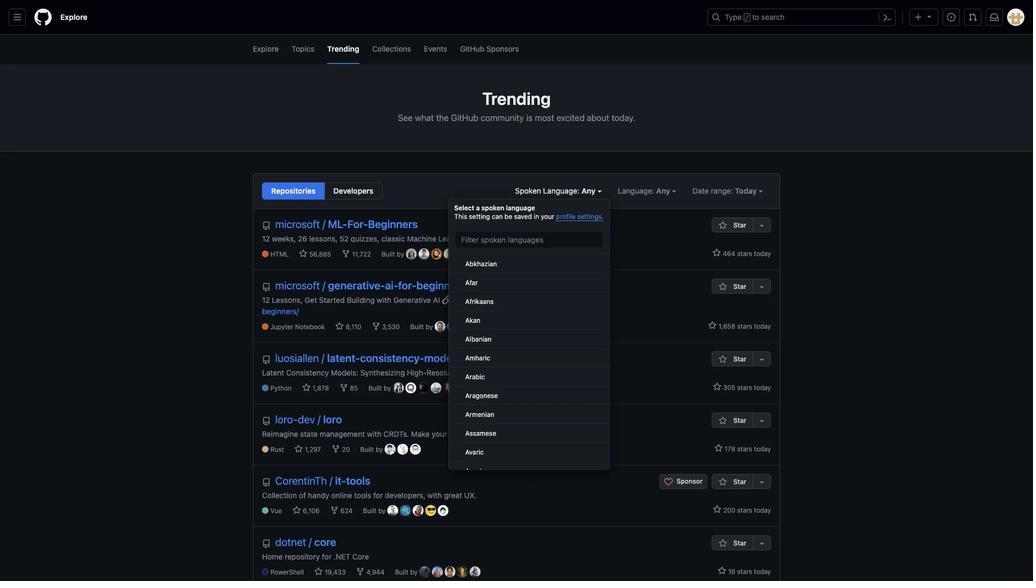 Task type: describe. For each thing, give the bounding box(es) containing it.
@corentinth image
[[388, 506, 399, 516]]

loro-
[[275, 413, 298, 426]]

200 stars today
[[722, 507, 772, 514]]

3,530 link
[[372, 322, 400, 332]]

stars for loro
[[738, 445, 753, 453]]

star for for-
[[734, 221, 747, 229]]

624 link
[[330, 507, 353, 516]]

6,106
[[301, 508, 320, 515]]

star image for 6,106
[[293, 507, 301, 515]]

fork image for generative-
[[372, 322, 381, 331]]

624
[[339, 508, 353, 515]]

profile
[[557, 213, 576, 221]]

1,297 link
[[295, 445, 321, 455]]

python
[[271, 385, 292, 392]]

handy
[[308, 491, 330, 500]]

@marvin j97 image
[[426, 506, 436, 516]]

trending for trending
[[327, 44, 360, 53]]

resolution
[[427, 368, 463, 377]]

star image left 178 at the bottom right
[[715, 444, 723, 453]]

178
[[725, 445, 736, 453]]

dotnet / core
[[275, 536, 336, 549]]

star image for 56,885
[[299, 250, 308, 258]]

lessons,
[[309, 234, 338, 243]]

core
[[314, 536, 336, 549]]

few-
[[509, 368, 527, 377]]

armenian link
[[449, 405, 610, 424]]

@softchris image for microsoft / ml-for-beginners
[[444, 249, 455, 260]]

heart image
[[665, 478, 673, 486]]

built for loro
[[361, 446, 374, 454]]

learning
[[439, 234, 469, 243]]

beginners/
[[262, 307, 299, 316]]

star image up 200
[[719, 478, 728, 487]]

developers,
[[385, 491, 426, 500]]

star image left 200
[[713, 506, 722, 514]]

star image up 305
[[719, 355, 728, 364]]

repo image for dotnet / core
[[262, 540, 271, 549]]

by for tools
[[379, 508, 386, 515]]

date
[[693, 187, 709, 195]]

star button for for-
[[712, 218, 753, 233]]

aragonese link
[[449, 386, 610, 405]]

repo image for loro-dev / loro
[[262, 417, 271, 426]]

https://microsoft.github.io/generative-ai-for- beginners/
[[262, 296, 606, 316]]

built left @leecow icon
[[395, 569, 409, 577]]

repo image for microsoft / ml-for-beginners
[[262, 222, 271, 230]]

1,878
[[311, 385, 329, 392]]

20 link
[[332, 445, 350, 455]]

git pull request image
[[969, 13, 978, 22]]

@john0isaac image
[[435, 321, 446, 332]]

setting
[[469, 213, 490, 221]]

for-
[[348, 218, 368, 230]]

rust
[[271, 446, 284, 454]]

11,722
[[350, 251, 371, 258]]

Type or choose a spoken language text field
[[455, 231, 604, 249]]

0 vertical spatial explore link
[[56, 9, 92, 26]]

star image up 178 at the bottom right
[[719, 417, 728, 425]]

powershell
[[271, 569, 304, 577]]

range:
[[711, 187, 734, 195]]

albanian link
[[449, 330, 610, 349]]

464
[[723, 250, 736, 257]]

command palette image
[[884, 13, 892, 22]]

akan link
[[449, 311, 610, 330]]

menu containing select a spoken language
[[449, 199, 610, 582]]

ai- inside 'https://microsoft.github.io/generative-ai-for- beginners/'
[[584, 296, 594, 305]]

1 horizontal spatial explore link
[[253, 34, 279, 64]]

add this repository to a list image for ml-for-beginners
[[758, 221, 767, 230]]

1 any from the left
[[582, 187, 596, 195]]

microsoft / ml-for-beginners
[[275, 218, 418, 230]]

get
[[305, 296, 317, 305]]

5 star button from the top
[[712, 474, 753, 489]]

the
[[436, 113, 449, 123]]

1 horizontal spatial explore
[[253, 44, 279, 53]]

excited
[[557, 113, 585, 123]]

1 vertical spatial your
[[432, 430, 447, 439]]

2 language: from the left
[[618, 187, 655, 195]]

homepage image
[[34, 9, 52, 26]]

management
[[320, 430, 365, 439]]

add this repository to a list image for loro
[[758, 417, 767, 425]]

vue
[[271, 508, 282, 515]]

spoken language: any
[[515, 187, 598, 195]]

step
[[527, 368, 543, 377]]

@hereje image
[[419, 249, 430, 260]]

collections link
[[373, 34, 411, 64]]

52
[[340, 234, 349, 243]]

collaborative
[[465, 430, 509, 439]]

fork image for loro
[[332, 445, 340, 454]]

178 stars today
[[723, 445, 772, 453]]

built by for for-
[[382, 251, 406, 258]]

repo image for microsoft / generative-ai-for-beginners
[[262, 283, 271, 292]]

@koreyspace image
[[448, 321, 459, 332]]

1 horizontal spatial for
[[374, 491, 383, 500]]

star image up 464
[[719, 221, 728, 230]]

56,885 link
[[299, 250, 331, 259]]

2 any from the left
[[657, 187, 671, 195]]

0 horizontal spatial for
[[322, 552, 332, 561]]

profile settings. link
[[557, 213, 604, 221]]

inference
[[545, 368, 577, 377]]

sponsor
[[677, 478, 703, 486]]

305
[[724, 384, 736, 391]]

beginners
[[417, 279, 466, 292]]

star for loro
[[734, 417, 747, 424]]

afar link
[[449, 273, 610, 292]]

fork image for ml-
[[342, 250, 350, 258]]

today for tools
[[755, 507, 772, 514]]

arabic link
[[449, 368, 610, 386]]

6 stars from the top
[[738, 568, 753, 576]]

app
[[449, 430, 463, 439]]

sponsors
[[487, 44, 520, 53]]

issue opened image
[[948, 13, 956, 22]]

4,944 link
[[356, 568, 385, 578]]

star image left 16
[[718, 567, 727, 576]]

afrikaans
[[465, 298, 494, 305]]

built by for tools
[[363, 508, 388, 515]]

star image inside 1,297 'link'
[[295, 445, 303, 454]]

with down microsoft / generative-ai-for-beginners
[[377, 296, 392, 305]]

built by left @rbhanda image
[[395, 569, 420, 577]]

collection of handy online tools for developers, with great ux.
[[262, 491, 477, 500]]

dev
[[298, 413, 315, 426]]

luosiallen
[[275, 352, 319, 365]]

1 vertical spatial tools
[[354, 491, 372, 500]]

star button for loro
[[712, 413, 753, 428]]

@leecow image
[[420, 567, 431, 578]]

@mjpyeon image
[[418, 383, 429, 394]]

a
[[476, 204, 480, 212]]

8,110
[[344, 323, 362, 331]]

star image for 1,878
[[302, 384, 311, 392]]

https://microsoft.github.io/generative-
[[452, 296, 584, 305]]

@leeeon233 image
[[398, 444, 408, 455]]

🔗
[[442, 296, 450, 305]]

collection
[[262, 491, 297, 500]]

notebook
[[295, 323, 325, 331]]

by left @leecow icon
[[411, 569, 418, 577]]

0 horizontal spatial for-
[[399, 279, 417, 292]]

saved
[[514, 213, 532, 221]]

6 today from the top
[[755, 568, 772, 576]]

settings.
[[578, 213, 604, 221]]

language
[[506, 204, 536, 212]]

star image left 1,658
[[709, 321, 717, 330]]

dotnet
[[275, 536, 306, 549]]

today
[[736, 187, 757, 195]]

star button for consistency-
[[712, 352, 753, 367]]

online
[[332, 491, 352, 500]]

built by for loro
[[361, 446, 385, 454]]

core
[[353, 552, 369, 561]]

developers link
[[324, 183, 383, 200]]

@tyq1024 image
[[406, 383, 417, 394]]

topics
[[292, 44, 315, 53]]

with left crdts.
[[367, 430, 382, 439]]

today for for-
[[755, 250, 772, 257]]

@motui image
[[438, 506, 449, 516]]

19,433 link
[[315, 568, 346, 578]]

built for tools
[[363, 508, 377, 515]]

amharic
[[465, 354, 490, 362]]

@richlander image
[[458, 567, 468, 578]]

@vidushi gupta image
[[431, 249, 442, 260]]

luosiallen / latent-consistency-model
[[275, 352, 455, 365]]



Task type: locate. For each thing, give the bounding box(es) containing it.
star image down 26
[[299, 250, 308, 258]]

built left @john0isaac icon
[[411, 323, 424, 331]]

built for consistency-
[[369, 385, 382, 392]]

/ up started
[[323, 279, 326, 292]]

2 vertical spatial fork image
[[356, 568, 365, 577]]

2 horizontal spatial for
[[471, 234, 481, 243]]

@mairaw image
[[470, 567, 481, 578]]

repo image up collection
[[262, 479, 271, 487]]

star button up 464
[[712, 218, 753, 233]]

repo image
[[262, 283, 271, 292], [262, 356, 271, 365]]

microsoft for microsoft / ml-for-beginners
[[275, 218, 320, 230]]

select a spoken language this setting can be                saved              in your profile settings.
[[455, 204, 604, 221]]

star image left 464
[[713, 249, 722, 257]]

today right 16
[[755, 568, 772, 576]]

1 horizontal spatial your
[[541, 213, 555, 221]]

3 stars from the top
[[738, 384, 753, 391]]

avestan link
[[449, 462, 610, 481]]

spoken
[[482, 204, 505, 212]]

4,944
[[365, 569, 385, 577]]

html
[[271, 251, 289, 258]]

fork image down management on the bottom of the page
[[332, 445, 340, 454]]

@minwook shin image
[[457, 249, 467, 260]]

with left few-
[[493, 368, 507, 377]]

star image for 19,433
[[315, 568, 323, 577]]

avaric link
[[449, 443, 610, 462]]

stars for ai-
[[738, 323, 753, 330]]

1 star from the top
[[734, 221, 747, 229]]

akan
[[465, 316, 480, 324]]

/ left "ml-"
[[323, 218, 326, 230]]

5 star from the top
[[734, 478, 747, 486]]

afar
[[465, 279, 478, 286]]

6 star button from the top
[[712, 536, 753, 551]]

about
[[587, 113, 610, 123]]

fork image
[[342, 250, 350, 258], [372, 322, 381, 331], [330, 507, 339, 515]]

built for for-
[[382, 251, 395, 258]]

star image inside 8,110 link
[[336, 322, 344, 331]]

1 horizontal spatial trending
[[483, 88, 551, 109]]

built down synthesizing
[[369, 385, 382, 392]]

1 12 from the top
[[262, 234, 270, 243]]

built for ai-
[[411, 323, 424, 331]]

ux.
[[465, 491, 477, 500]]

56,885
[[308, 251, 331, 258]]

github sponsors
[[460, 44, 520, 53]]

model
[[425, 352, 455, 365]]

star image inside 19,433 link
[[315, 568, 323, 577]]

/ for generative-ai-for-beginners
[[323, 279, 326, 292]]

0 horizontal spatial explore link
[[56, 9, 92, 26]]

fork image inside 624 link
[[330, 507, 339, 515]]

github right the
[[451, 113, 479, 123]]

4 today from the top
[[755, 445, 772, 453]]

fork image inside 85 link
[[340, 384, 348, 392]]

0 vertical spatial your
[[541, 213, 555, 221]]

1 vertical spatial ai-
[[584, 296, 594, 305]]

2 star from the top
[[734, 283, 747, 290]]

/ left core at the left of the page
[[309, 536, 312, 549]]

@jlooper image
[[406, 249, 417, 260]]

star image down started
[[336, 322, 344, 331]]

star image
[[719, 221, 728, 230], [713, 249, 722, 257], [299, 250, 308, 258], [713, 383, 722, 391], [302, 384, 311, 392], [293, 507, 301, 515], [315, 568, 323, 577]]

12
[[262, 234, 270, 243], [262, 296, 270, 305]]

community
[[481, 113, 524, 123]]

see
[[398, 113, 413, 123]]

stars right 305
[[738, 384, 753, 391]]

1 vertical spatial for
[[374, 491, 383, 500]]

@renovate image
[[400, 506, 411, 516]]

by left @zxch3n "icon"
[[376, 446, 383, 454]]

2 today from the top
[[755, 323, 772, 330]]

great
[[444, 491, 462, 500]]

star image
[[719, 283, 728, 291], [709, 321, 717, 330], [336, 322, 344, 331], [719, 355, 728, 364], [719, 417, 728, 425], [715, 444, 723, 453], [295, 445, 303, 454], [719, 478, 728, 487], [713, 506, 722, 514], [719, 540, 728, 548], [718, 567, 727, 576]]

amharic link
[[449, 349, 610, 368]]

your
[[541, 213, 555, 221], [432, 430, 447, 439]]

star image down the 'home repository for .net core'
[[315, 568, 323, 577]]

@luosiallen image
[[393, 383, 404, 394]]

464 stars today
[[722, 250, 772, 257]]

/ for ml-for-beginners
[[323, 218, 326, 230]]

star button down 464
[[712, 279, 753, 294]]

repo image up reimagine on the left bottom of the page
[[262, 417, 271, 426]]

add this repository to a list image up 16 stars today
[[758, 540, 767, 548]]

crdts.
[[384, 430, 409, 439]]

0 horizontal spatial ai-
[[385, 279, 399, 292]]

add this repository to a list image for core
[[758, 540, 767, 548]]

0 vertical spatial 12
[[262, 234, 270, 243]]

fork image for consistency-
[[340, 384, 348, 392]]

0 vertical spatial trending
[[327, 44, 360, 53]]

1 repo image from the top
[[262, 283, 271, 292]]

.net
[[334, 552, 351, 561]]

any left the date
[[657, 187, 671, 195]]

4 add this repository to a list image from the top
[[758, 540, 767, 548]]

fork image inside 20 link
[[332, 445, 340, 454]]

2 microsoft from the top
[[275, 279, 320, 292]]

@kinfey image
[[486, 321, 496, 332]]

triangle down image
[[926, 12, 934, 21]]

stars right 1,658
[[738, 323, 753, 330]]

0 vertical spatial ai-
[[385, 279, 399, 292]]

@vivmishra image
[[445, 567, 456, 578]]

built by down synthesizing
[[369, 385, 393, 392]]

fork image down core
[[356, 568, 365, 577]]

stars right 16
[[738, 568, 753, 576]]

1 stars from the top
[[738, 250, 753, 257]]

topics link
[[292, 34, 315, 64]]

fork image inside 3,530 link
[[372, 322, 381, 331]]

building
[[347, 296, 375, 305]]

star button up 200
[[712, 474, 753, 489]]

for down core at the left of the page
[[322, 552, 332, 561]]

your right in at the right top of page
[[541, 213, 555, 221]]

aragonese
[[465, 392, 498, 399]]

star image for 305 stars today
[[713, 383, 722, 391]]

trending for trending see what the github community is most excited about today.
[[483, 88, 551, 109]]

@softchris image for microsoft / generative-ai-for-beginners
[[473, 321, 484, 332]]

305 stars today
[[722, 384, 772, 391]]

0 horizontal spatial explore
[[60, 13, 88, 22]]

star down 464 stars today
[[734, 283, 747, 290]]

spoken
[[515, 187, 541, 195]]

0 horizontal spatial any
[[582, 187, 596, 195]]

built by right 20
[[361, 446, 385, 454]]

any up settings.
[[582, 187, 596, 195]]

/ for latent-consistency-model
[[322, 352, 325, 365]]

corentinth
[[275, 475, 327, 487]]

effortlessly.
[[511, 430, 552, 439]]

@softchris image left @minwook shin icon
[[444, 249, 455, 260]]

star up 200 stars today
[[734, 478, 747, 486]]

5 today from the top
[[755, 507, 772, 514]]

for- inside 'https://microsoft.github.io/generative-ai-for- beginners/'
[[594, 296, 606, 305]]

add this repository to a list image for generative-ai-for-beginners
[[758, 283, 767, 291]]

/ for core
[[309, 536, 312, 549]]

repo image up latent
[[262, 356, 271, 365]]

select
[[455, 204, 475, 212]]

fork image down models:
[[340, 384, 348, 392]]

12 left weeks,
[[262, 234, 270, 243]]

star image for 464 stars today
[[713, 249, 722, 257]]

explore right 'homepage' icon
[[60, 13, 88, 22]]

to
[[753, 13, 760, 22]]

@cgoit image
[[413, 506, 424, 516]]

with
[[377, 296, 392, 305], [493, 368, 507, 377], [367, 430, 382, 439], [428, 491, 442, 500]]

add this repository to a list image for latent-consistency-model
[[758, 355, 767, 364]]

1 vertical spatial @softchris image
[[473, 321, 484, 332]]

0 horizontal spatial your
[[432, 430, 447, 439]]

0 vertical spatial @softchris image
[[444, 249, 455, 260]]

3 add this repository to a list image from the top
[[758, 478, 767, 487]]

1 add this repository to a list image from the top
[[758, 283, 767, 291]]

3 star from the top
[[734, 355, 747, 363]]

this
[[455, 213, 467, 221]]

explore link left topics link
[[253, 34, 279, 64]]

albanian
[[465, 335, 492, 343]]

built right 20
[[361, 446, 374, 454]]

loro-dev / loro
[[275, 413, 342, 426]]

trending see what the github community is most excited about today.
[[398, 88, 636, 123]]

26
[[298, 234, 307, 243]]

fork image inside 11,722 link
[[342, 250, 350, 258]]

3 today from the top
[[755, 384, 772, 391]]

today right 178 at the bottom right
[[755, 445, 772, 453]]

@leestott image
[[460, 321, 471, 332]]

today for loro
[[755, 445, 772, 453]]

6 star from the top
[[734, 540, 747, 547]]

1 vertical spatial add this repository to a list image
[[758, 417, 767, 425]]

plus image
[[915, 13, 923, 22]]

12 for microsoft / generative-ai-for-beginners
[[262, 296, 270, 305]]

star button up 178 at the bottom right
[[712, 413, 753, 428]]

repo image up beginners/
[[262, 283, 271, 292]]

1 horizontal spatial any
[[657, 187, 671, 195]]

12 for microsoft / ml-for-beginners
[[262, 234, 270, 243]]

1 today from the top
[[755, 250, 772, 257]]

add this repository to a list image up 464 stars today
[[758, 221, 767, 230]]

reimagine state management with crdts. make your app collaborative effortlessly.
[[262, 430, 552, 439]]

2 vertical spatial fork image
[[330, 507, 339, 515]]

github left the sponsors
[[460, 44, 485, 53]]

fork image for it-
[[330, 507, 339, 515]]

star button for ai-
[[712, 279, 753, 294]]

events
[[424, 44, 447, 53]]

/ left "latent-"
[[322, 352, 325, 365]]

3,530
[[381, 323, 400, 331]]

add this repository to a list image up 305 stars today
[[758, 355, 767, 364]]

add this repository to a list image up 178 stars today
[[758, 417, 767, 425]]

by for ai-
[[426, 323, 433, 331]]

@chenxwh image
[[431, 383, 442, 394]]

star image down 464
[[719, 283, 728, 291]]

consistency-
[[360, 352, 425, 365]]

star image inside 56,885 link
[[299, 250, 308, 258]]

by for loro
[[376, 446, 383, 454]]

2 repo image from the top
[[262, 417, 271, 426]]

today for consistency-
[[755, 384, 772, 391]]

@softchris image
[[444, 249, 455, 260], [473, 321, 484, 332]]

assamese link
[[449, 424, 610, 443]]

20
[[340, 446, 350, 454]]

explore left the topics
[[253, 44, 279, 53]]

fork image down online
[[330, 507, 339, 515]]

can
[[492, 213, 503, 221]]

1 vertical spatial 12
[[262, 296, 270, 305]]

your inside select a spoken language this setting can be                saved              in your profile settings.
[[541, 213, 555, 221]]

fork image inside 4,944 link
[[356, 568, 365, 577]]

home
[[262, 552, 283, 561]]

trending link
[[327, 34, 360, 64]]

1 vertical spatial explore
[[253, 44, 279, 53]]

star for ai-
[[734, 283, 747, 290]]

0 vertical spatial microsoft
[[275, 218, 320, 230]]

1 horizontal spatial for-
[[594, 296, 606, 305]]

2 star button from the top
[[712, 279, 753, 294]]

most
[[535, 113, 555, 123]]

built down collection of handy online tools for developers, with great ux.
[[363, 508, 377, 515]]

explore link right 'homepage' icon
[[56, 9, 92, 26]]

@rbhanda image
[[432, 567, 443, 578]]

1 horizontal spatial ai-
[[584, 296, 594, 305]]

85
[[348, 385, 358, 392]]

/ for it-tools
[[330, 475, 333, 487]]

repo image for luosiallen / latent-consistency-model
[[262, 356, 271, 365]]

add this repository to a list image down 464 stars today
[[758, 283, 767, 291]]

star image down state
[[295, 445, 303, 454]]

generative
[[394, 296, 431, 305]]

/ left to
[[746, 14, 750, 22]]

fork image right 8,110
[[372, 322, 381, 331]]

notifications image
[[991, 13, 999, 22]]

today right 464
[[755, 250, 772, 257]]

@akx image
[[444, 383, 454, 394]]

by left @corentinth image
[[379, 508, 386, 515]]

2 horizontal spatial fork image
[[372, 322, 381, 331]]

4 stars from the top
[[738, 445, 753, 453]]

of
[[299, 491, 306, 500]]

repo image up home
[[262, 540, 271, 549]]

armenian
[[465, 411, 494, 418]]

1 microsoft from the top
[[275, 218, 320, 230]]

0 horizontal spatial language:
[[544, 187, 580, 195]]

built by for ai-
[[411, 323, 435, 331]]

avestan
[[465, 467, 489, 475]]

repository
[[285, 552, 320, 561]]

repo image up html
[[262, 222, 271, 230]]

star image inside '6,106' link
[[293, 507, 301, 515]]

star image down 200
[[719, 540, 728, 548]]

0 horizontal spatial @softchris image
[[444, 249, 455, 260]]

1 repo image from the top
[[262, 222, 271, 230]]

microsoft
[[275, 218, 320, 230], [275, 279, 320, 292]]

tools up collection of handy online tools for developers, with great ux.
[[346, 475, 371, 487]]

star image down consistency
[[302, 384, 311, 392]]

0 vertical spatial for
[[471, 234, 481, 243]]

4 repo image from the top
[[262, 540, 271, 549]]

stars right 178 at the bottom right
[[738, 445, 753, 453]]

fork image down 52
[[342, 250, 350, 258]]

stars for tools
[[738, 507, 753, 514]]

1 vertical spatial fork image
[[372, 322, 381, 331]]

search
[[762, 13, 785, 22]]

star image inside 1,878 link
[[302, 384, 311, 392]]

stars for for-
[[738, 250, 753, 257]]

trending inside trending see what the github community is most excited about today.
[[483, 88, 551, 109]]

by for consistency-
[[384, 385, 391, 392]]

sponsor link
[[660, 474, 708, 489]]

by left @john0isaac icon
[[426, 323, 433, 331]]

1 vertical spatial trending
[[483, 88, 551, 109]]

stars
[[738, 250, 753, 257], [738, 323, 753, 330], [738, 384, 753, 391], [738, 445, 753, 453], [738, 507, 753, 514], [738, 568, 753, 576]]

star image down of
[[293, 507, 301, 515]]

stars for consistency-
[[738, 384, 753, 391]]

star button
[[712, 218, 753, 233], [712, 279, 753, 294], [712, 352, 753, 367], [712, 413, 753, 428], [712, 474, 753, 489], [712, 536, 753, 551]]

today right 200
[[755, 507, 772, 514]]

0 vertical spatial add this repository to a list image
[[758, 221, 767, 230]]

star up 305 stars today
[[734, 355, 747, 363]]

microsoft up lessons,
[[275, 279, 320, 292]]

explore link
[[56, 9, 92, 26], [253, 34, 279, 64]]

with up @marvin j97 icon on the bottom left of the page
[[428, 491, 442, 500]]

1 vertical spatial fork image
[[332, 445, 340, 454]]

1 vertical spatial github
[[451, 113, 479, 123]]

by for for-
[[397, 251, 405, 258]]

12 up beginners/
[[262, 296, 270, 305]]

0 horizontal spatial trending
[[327, 44, 360, 53]]

1 vertical spatial repo image
[[262, 356, 271, 365]]

0 vertical spatial fork image
[[340, 384, 348, 392]]

2 add this repository to a list image from the top
[[758, 417, 767, 425]]

@imsingee image
[[410, 444, 421, 455]]

for left the developers,
[[374, 491, 383, 500]]

star up 464 stars today
[[734, 221, 747, 229]]

classic
[[382, 234, 405, 243]]

1 horizontal spatial @softchris image
[[473, 321, 484, 332]]

stars right 200
[[738, 507, 753, 514]]

/ right dev
[[318, 413, 321, 426]]

1 add this repository to a list image from the top
[[758, 221, 767, 230]]

8,110 link
[[336, 322, 362, 332]]

built by for consistency-
[[369, 385, 393, 392]]

1 star button from the top
[[712, 218, 753, 233]]

built by down collection of handy online tools for developers, with great ux.
[[363, 508, 388, 515]]

1 horizontal spatial fork image
[[342, 250, 350, 258]]

star image left 305
[[713, 383, 722, 391]]

images
[[465, 368, 491, 377]]

jupyter
[[271, 323, 294, 331]]

4 star button from the top
[[712, 413, 753, 428]]

4 star from the top
[[734, 417, 747, 424]]

repo image
[[262, 222, 271, 230], [262, 417, 271, 426], [262, 479, 271, 487], [262, 540, 271, 549]]

/ for to search
[[746, 14, 750, 22]]

3 star button from the top
[[712, 352, 753, 367]]

2 stars from the top
[[738, 323, 753, 330]]

star button up 305
[[712, 352, 753, 367]]

star button up 16
[[712, 536, 753, 551]]

/ left it-
[[330, 475, 333, 487]]

star up 16
[[734, 540, 747, 547]]

1 language: from the left
[[544, 187, 580, 195]]

by left @luosiallen image
[[384, 385, 391, 392]]

1 vertical spatial explore link
[[253, 34, 279, 64]]

0 vertical spatial github
[[460, 44, 485, 53]]

built by
[[382, 251, 406, 258], [411, 323, 435, 331], [369, 385, 393, 392], [361, 446, 385, 454], [363, 508, 388, 515], [395, 569, 420, 577]]

add this repository to a list image
[[758, 283, 767, 291], [758, 355, 767, 364], [758, 478, 767, 487], [758, 540, 767, 548]]

2 12 from the top
[[262, 296, 270, 305]]

2 vertical spatial for
[[322, 552, 332, 561]]

0 vertical spatial fork image
[[342, 250, 350, 258]]

repo image for corentinth / it-tools
[[262, 479, 271, 487]]

0 vertical spatial tools
[[346, 475, 371, 487]]

microsoft for microsoft / generative-ai-for-beginners
[[275, 279, 320, 292]]

for left all
[[471, 234, 481, 243]]

events link
[[424, 34, 447, 64]]

1 vertical spatial for-
[[594, 296, 606, 305]]

today for ai-
[[755, 323, 772, 330]]

what
[[415, 113, 434, 123]]

1 vertical spatial microsoft
[[275, 279, 320, 292]]

menu
[[449, 199, 610, 582]]

0 vertical spatial for-
[[399, 279, 417, 292]]

high-
[[407, 368, 427, 377]]

fork image
[[340, 384, 348, 392], [332, 445, 340, 454], [356, 568, 365, 577]]

0 vertical spatial explore
[[60, 13, 88, 22]]

1 horizontal spatial language:
[[618, 187, 655, 195]]

/ inside type / to search
[[746, 14, 750, 22]]

2 add this repository to a list image from the top
[[758, 355, 767, 364]]

all
[[483, 234, 490, 243]]

github inside trending see what the github community is most excited about today.
[[451, 113, 479, 123]]

for-
[[399, 279, 417, 292], [594, 296, 606, 305]]

@zxch3n image
[[385, 444, 396, 455]]

reimagine
[[262, 430, 298, 439]]

0 vertical spatial repo image
[[262, 283, 271, 292]]

latent consistency models: synthesizing high-resolution images with few-step inference
[[262, 368, 577, 377]]

state
[[300, 430, 318, 439]]

abkhazian link
[[449, 254, 610, 273]]

@softchris image up albanian
[[473, 321, 484, 332]]

trending right the topics
[[327, 44, 360, 53]]

language: any
[[618, 187, 673, 195]]

quizzes,
[[351, 234, 380, 243]]

5 stars from the top
[[738, 507, 753, 514]]

0 horizontal spatial fork image
[[330, 507, 339, 515]]

consistency
[[286, 368, 329, 377]]

add this repository to a list image
[[758, 221, 767, 230], [758, 417, 767, 425]]

stars right 464
[[738, 250, 753, 257]]

star for consistency-
[[734, 355, 747, 363]]

tools right online
[[354, 491, 372, 500]]

3 repo image from the top
[[262, 479, 271, 487]]

by left @jlooper image
[[397, 251, 405, 258]]

2 repo image from the top
[[262, 356, 271, 365]]



Task type: vqa. For each thing, say whether or not it's contained in the screenshot.
GITHUB within the Trending See what the GitHub community is most excited about today.
yes



